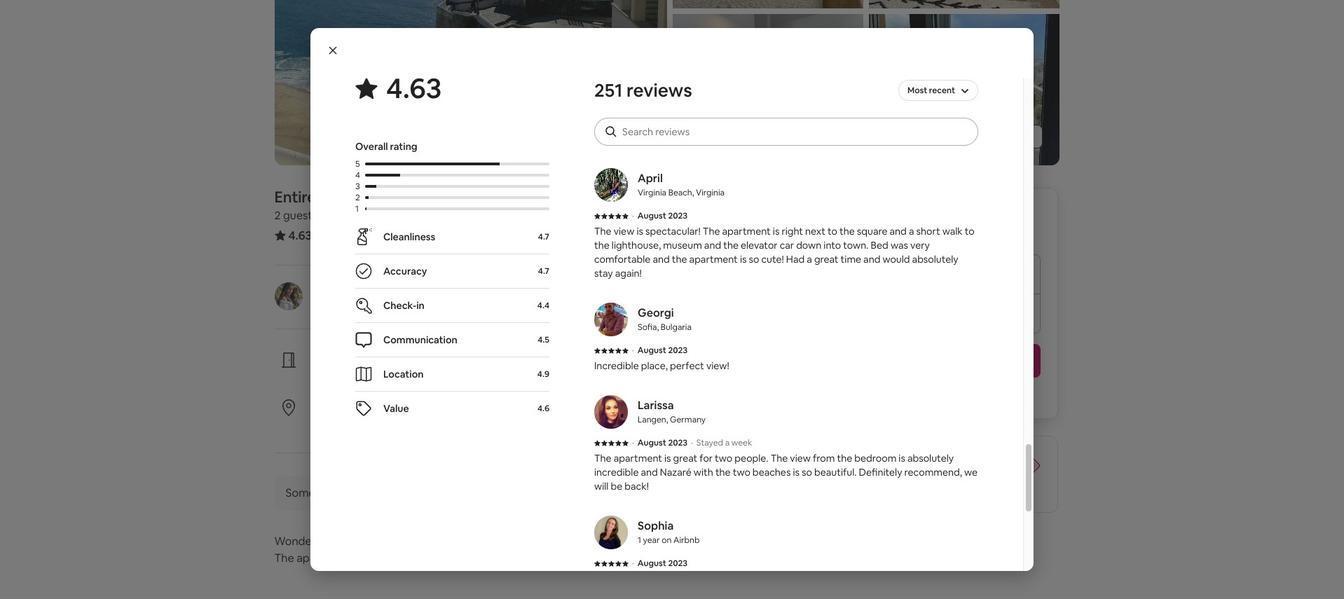 Task type: vqa. For each thing, say whether or not it's contained in the screenshot.


Task type: describe. For each thing, give the bounding box(es) containing it.
the up comfortable
[[594, 239, 610, 252]]

a left week
[[725, 437, 730, 449]]

guests inside great location 95% of recent guests gave the location a 5-star rating.
[[383, 417, 413, 430]]

apartment.
[[448, 534, 506, 549]]

2023 for sophia
[[668, 558, 688, 569]]

enjoyed
[[638, 103, 674, 116]]

location
[[383, 368, 424, 381]]

most
[[908, 85, 928, 96]]

great location 95% of recent guests gave the location a 5-star rating.
[[319, 399, 560, 430]]

was
[[891, 239, 908, 252]]

april image
[[594, 168, 628, 202]]

in up the yourself
[[378, 351, 387, 366]]

is up nazaré
[[664, 452, 671, 465]]

a up very
[[909, 225, 914, 238]]

1 vertical spatial 4.63
[[288, 228, 312, 243]]

show inside button
[[959, 130, 984, 143]]

daniela
[[376, 282, 415, 297]]

stayed
[[630, 117, 660, 130]]

2023 up location,
[[684, 88, 703, 100]]

0 horizontal spatial have
[[606, 117, 628, 130]]

self check-in check yourself in with the lockbox.
[[319, 351, 476, 382]]

avg.
[[883, 467, 904, 482]]

1 down '3'
[[355, 203, 359, 214]]

a inside great location 95% of recent guests gave the location a 5-star rating.
[[495, 417, 500, 430]]

4.63 inside dialog
[[386, 70, 442, 107]]

august for sophia
[[638, 558, 666, 569]]

251 reviews link
[[321, 228, 381, 243]]

your dates are $75 aud less than the avg. nightly rate of the last 60 days.
[[815, 453, 1007, 496]]

definitely
[[859, 466, 902, 479]]

we
[[964, 466, 978, 479]]

· august 2023 · stayed a week
[[632, 437, 752, 449]]

lovely studio/apartment in sítio da nazaré 2 image 2 image
[[673, 0, 863, 8]]

absolutely inside the apartment is great for two people. the view from the bedroom is absolutely incredible and nazaré with the two beaches is so beautiful. definitely recommend, we will be back!
[[908, 452, 954, 465]]

comfortable
[[594, 253, 651, 266]]

elevator
[[741, 239, 778, 252]]

stayed
[[697, 437, 723, 449]]

and down museum
[[653, 253, 670, 266]]

years
[[327, 299, 351, 312]]

1 down rental
[[325, 208, 330, 223]]

5
[[355, 158, 360, 170]]

4.5
[[538, 334, 550, 346]]

would inside the view is spectacular!  the apartment is right next to the square and a short walk to the lighthouse, museum and the elevator car down into town.  bed was very comfortable and the apartment is so cute!  had a great time and would absolutely stay again!
[[883, 253, 910, 266]]

a right the had
[[807, 253, 812, 266]]

1 horizontal spatial location
[[457, 417, 493, 430]]

before
[[840, 225, 870, 238]]

the down museum
[[672, 253, 687, 266]]

cute!
[[762, 253, 784, 266]]

Search reviews, Press 'Enter' to search text field
[[622, 125, 965, 139]]

the apartment is great for two people. the view from the bedroom is absolutely incredible and nazaré with the two beaches is so beautiful. definitely recommend, we will be back!
[[594, 452, 978, 493]]

incredible place, perfect view!
[[594, 360, 730, 372]]

reviews inside '4.63' dialog
[[627, 79, 692, 102]]

the up comfortable
[[594, 225, 612, 238]]

september
[[638, 88, 682, 100]]

entire
[[274, 187, 316, 207]]

loved
[[948, 103, 973, 116]]

$626 aud
[[892, 205, 965, 224]]

· august 2023 for april
[[632, 210, 688, 222]]

perfect
[[670, 360, 704, 372]]

sophia 1 year on airbnb
[[638, 519, 700, 546]]

nazaré
[[660, 466, 692, 479]]

2 for 2
[[355, 192, 360, 203]]

short
[[916, 225, 940, 238]]

$700 aud $626 aud total before taxes
[[815, 205, 965, 238]]

the inside wonderful ocean-facing frontline apartment. the apartment enjoys a unique view of the sea and nazareth.
[[274, 551, 294, 566]]

german
[[669, 135, 700, 146]]

is down the elevator at the top right of page
[[740, 253, 747, 266]]

great
[[319, 399, 350, 414]]

all
[[987, 130, 997, 143]]

is right beaches
[[793, 466, 800, 479]]

95%
[[319, 417, 337, 430]]

translated.
[[461, 486, 516, 500]]

less
[[815, 467, 835, 482]]

bath
[[430, 208, 454, 223]]

rating.
[[531, 417, 560, 430]]

4.63 dialog
[[311, 28, 1034, 599]]

apartment inside the apartment is great for two people. the view from the bedroom is absolutely incredible and nazaré with the two beaches is so beautiful. definitely recommend, we will be back!
[[614, 452, 662, 465]]

incredible
[[594, 360, 639, 372]]

251 reviews inside '4.63' dialog
[[594, 79, 692, 102]]

next
[[805, 225, 826, 238]]

had
[[786, 253, 805, 266]]

beautiful.
[[814, 466, 857, 479]]

accuracy
[[383, 265, 427, 278]]

by
[[360, 282, 373, 297]]

bed
[[871, 239, 889, 252]]

0 vertical spatial two
[[715, 452, 733, 465]]

check
[[319, 369, 348, 382]]

251 inside '4.63' dialog
[[594, 79, 623, 102]]

· august 2023 for georgi
[[632, 345, 688, 356]]

1 vertical spatial two
[[733, 466, 751, 479]]

been
[[360, 486, 386, 500]]

4
[[355, 170, 360, 181]]

2023 for april
[[668, 210, 688, 222]]

so inside the view is spectacular!  the apartment is right next to the square and a short walk to the lighthouse, museum and the elevator car down into town.  bed was very comfortable and the apartment is so cute!  had a great time and would absolutely stay again!
[[749, 253, 759, 266]]

wonderful
[[274, 534, 329, 549]]

car
[[780, 239, 794, 252]]

2 we from the left
[[878, 103, 893, 116]]

nazareth.
[[537, 551, 587, 566]]

1 left the bath
[[423, 208, 428, 223]]

enjoys
[[355, 551, 388, 566]]

2023 down germany
[[668, 437, 688, 449]]

back!
[[625, 480, 649, 493]]

would inside we really enjoyed the location, view view and accommodation. we would have loved to have stayed longer!
[[895, 103, 922, 116]]

in up the bed
[[394, 187, 407, 207]]

georgi image
[[594, 303, 628, 336]]

1 vertical spatial 251 reviews
[[321, 228, 381, 243]]

facing
[[368, 534, 400, 549]]

5-
[[503, 417, 512, 430]]

4.7 for cleanliness
[[538, 231, 550, 243]]

3 august from the top
[[638, 437, 666, 449]]

bedroom inside the apartment is great for two people. the view from the bedroom is absolutely incredible and nazaré with the two beaches is so beautiful. definitely recommend, we will be back!
[[855, 452, 897, 465]]

view inside wonderful ocean-facing frontline apartment. the apartment enjoys a unique view of the sea and nazareth.
[[436, 551, 460, 566]]

and right museum
[[704, 239, 721, 252]]

than
[[837, 467, 861, 482]]

is up avg.
[[899, 452, 906, 465]]

1 we from the left
[[594, 103, 609, 116]]

great inside the apartment is great for two people. the view from the bedroom is absolutely incredible and nazaré with the two beaches is so beautiful. definitely recommend, we will be back!
[[673, 452, 698, 465]]

the up beaches
[[771, 452, 788, 465]]

6
[[319, 299, 325, 312]]

the inside wonderful ocean-facing frontline apartment. the apartment enjoys a unique view of the sea and nazareth.
[[475, 551, 493, 566]]

1 horizontal spatial to
[[828, 225, 838, 238]]

view up search reviews, press 'enter' to search 'text box'
[[757, 103, 778, 116]]

rating
[[390, 140, 418, 153]]

the up town.
[[840, 225, 855, 238]]

week
[[732, 437, 752, 449]]

most recent
[[908, 85, 955, 96]]

the inside great location 95% of recent guests gave the location a 5-star rating.
[[439, 417, 455, 430]]

location,
[[693, 103, 732, 116]]

august for april
[[638, 210, 666, 222]]

your
[[886, 453, 909, 468]]

april virginia beach, virginia
[[638, 171, 725, 198]]

walk
[[943, 225, 963, 238]]

recommend,
[[905, 466, 962, 479]]

4.9
[[537, 369, 550, 380]]

1 left the bed
[[388, 208, 393, 223]]

longer!
[[662, 117, 694, 130]]

1 bedroom · 1 bed · 1 bath
[[325, 208, 454, 223]]

cleanliness
[[383, 231, 435, 243]]

wonderful ocean-facing frontline apartment. the apartment enjoys a unique view of the sea and nazareth.
[[274, 534, 587, 566]]

people.
[[735, 452, 769, 465]]



Task type: locate. For each thing, give the bounding box(es) containing it.
1 horizontal spatial 2
[[355, 192, 360, 203]]

so left less
[[802, 466, 812, 479]]

august up place,
[[638, 345, 666, 356]]

1 august from the top
[[638, 210, 666, 222]]

and right "sea"
[[515, 551, 535, 566]]

the inside we really enjoyed the location, view view and accommodation. we would have loved to have stayed longer!
[[676, 103, 691, 116]]

reviews up enjoyed
[[627, 79, 692, 102]]

from
[[648, 135, 667, 146], [813, 452, 835, 465]]

august up spectacular!
[[638, 210, 666, 222]]

sophia
[[638, 519, 674, 533]]

recent inside most recent popup button
[[929, 85, 955, 96]]

the left avg.
[[863, 467, 880, 482]]

1 horizontal spatial we
[[878, 103, 893, 116]]

2 virginia from the left
[[696, 187, 725, 198]]

251 reviews down rental
[[321, 228, 381, 243]]

the inside the self check-in check yourself in with the lockbox.
[[420, 369, 436, 382]]

view down the 'frontline'
[[436, 551, 460, 566]]

1 vertical spatial absolutely
[[908, 452, 954, 465]]

august down "langen,"
[[638, 437, 666, 449]]

hosted
[[319, 282, 358, 297]]

of right 95%
[[340, 417, 349, 430]]

very
[[911, 239, 930, 252]]

0 horizontal spatial 2
[[274, 208, 281, 223]]

0 vertical spatial with
[[399, 369, 418, 382]]

0 vertical spatial would
[[895, 103, 922, 116]]

two
[[715, 452, 733, 465], [733, 466, 751, 479]]

0 vertical spatial 4.7
[[538, 231, 550, 243]]

view up lighthouse, on the left top of the page
[[614, 225, 635, 238]]

1 horizontal spatial 4.63
[[386, 70, 442, 107]]

2 inside '4.63' dialog
[[355, 192, 360, 203]]

great down · august 2023 · stayed a week at bottom
[[673, 452, 698, 465]]

0 vertical spatial from
[[648, 135, 667, 146]]

1 horizontal spatial from
[[813, 452, 835, 465]]

0 horizontal spatial from
[[648, 135, 667, 146]]

1 horizontal spatial 251 reviews
[[594, 79, 692, 102]]

absolutely down very
[[912, 253, 959, 266]]

1 vertical spatial location
[[457, 417, 493, 430]]

to inside we really enjoyed the location, view view and accommodation. we would have loved to have stayed longer!
[[594, 117, 604, 130]]

of right 'rate'
[[967, 467, 978, 482]]

2023 up spectacular!
[[668, 210, 688, 222]]

and up back!
[[641, 466, 658, 479]]

show
[[959, 130, 984, 143], [704, 135, 726, 146]]

1 horizontal spatial reviews
[[627, 79, 692, 102]]

1 horizontal spatial of
[[462, 551, 473, 566]]

0 horizontal spatial virginia
[[638, 187, 667, 198]]

0 horizontal spatial we
[[594, 103, 609, 116]]

great inside the view is spectacular!  the apartment is right next to the square and a short walk to the lighthouse, museum and the elevator car down into town.  bed was very comfortable and the apartment is so cute!  had a great time and would absolutely stay again!
[[814, 253, 839, 266]]

·
[[632, 88, 634, 100], [383, 208, 386, 223], [418, 208, 421, 223], [632, 210, 634, 222], [632, 345, 634, 356], [632, 437, 634, 449], [691, 437, 693, 449], [632, 558, 634, 569]]

0 horizontal spatial reviews
[[340, 228, 381, 243]]

really
[[612, 103, 635, 116]]

view inside the view is spectacular!  the apartment is right next to the square and a short walk to the lighthouse, museum and the elevator car down into town.  bed was very comfortable and the apartment is so cute!  had a great time and would absolutely stay again!
[[614, 225, 635, 238]]

1 vertical spatial 2
[[274, 208, 281, 223]]

spectacular!
[[646, 225, 701, 238]]

of inside great location 95% of recent guests gave the location a 5-star rating.
[[340, 417, 349, 430]]

guests down "value"
[[383, 417, 413, 430]]

of down apartment.
[[462, 551, 473, 566]]

again!
[[615, 267, 642, 280]]

0 horizontal spatial 251 reviews
[[321, 228, 381, 243]]

0 vertical spatial of
[[340, 417, 349, 430]]

and
[[780, 103, 797, 116], [890, 225, 907, 238], [704, 239, 721, 252], [653, 253, 670, 266], [864, 253, 881, 266], [641, 466, 658, 479], [515, 551, 535, 566]]

show inside '4.63' dialog
[[704, 135, 726, 146]]

view left lower
[[790, 452, 811, 465]]

lovely studio/apartment in sítio da nazaré 2 image 4 image
[[869, 0, 1059, 8]]

of inside your dates are $75 aud less than the avg. nightly rate of the last 60 days.
[[967, 467, 978, 482]]

have down the really on the top
[[606, 117, 628, 130]]

1 vertical spatial great
[[673, 452, 698, 465]]

· september 2023
[[632, 88, 703, 100]]

with up "value"
[[399, 369, 418, 382]]

0 vertical spatial bedroom
[[332, 208, 381, 223]]

2 down entire
[[274, 208, 281, 223]]

1 vertical spatial 251
[[321, 228, 338, 243]]

nightly
[[906, 467, 941, 482]]

hosted by daniela 6 years hosting
[[319, 282, 415, 312]]

4.63 down "2 guests"
[[288, 228, 312, 243]]

is up lighthouse, on the left top of the page
[[637, 225, 643, 238]]

georgi sofia, bulgaria
[[638, 306, 692, 333]]

1 vertical spatial guests
[[383, 417, 413, 430]]

host profile picture image
[[274, 282, 302, 311]]

frontline
[[402, 534, 446, 549]]

guests down entire
[[283, 208, 318, 223]]

we really enjoyed the location, view view and accommodation. we would have loved to have stayed longer!
[[594, 103, 973, 130]]

4.63 up the rating
[[386, 70, 442, 107]]

in right the yourself
[[389, 369, 396, 382]]

a left 5-
[[495, 417, 500, 430]]

are
[[943, 453, 959, 468]]

1 vertical spatial so
[[802, 466, 812, 479]]

georgi image
[[594, 303, 628, 336]]

1 vertical spatial bedroom
[[855, 452, 897, 465]]

1 left year
[[638, 535, 641, 546]]

days.
[[852, 481, 878, 496]]

check-
[[383, 299, 416, 312]]

have down most recent
[[924, 103, 946, 116]]

1 vertical spatial would
[[883, 253, 910, 266]]

0 vertical spatial reviews
[[627, 79, 692, 102]]

location left 5-
[[457, 417, 493, 430]]

251 reviews up enjoyed
[[594, 79, 692, 102]]

check-in
[[383, 299, 425, 312]]

· august 2023 down on
[[632, 558, 688, 569]]

0 vertical spatial so
[[749, 253, 759, 266]]

0 vertical spatial guests
[[283, 208, 318, 223]]

beaches
[[753, 466, 791, 479]]

0 horizontal spatial with
[[399, 369, 418, 382]]

so inside the apartment is great for two people. the view from the bedroom is absolutely incredible and nazaré with the two beaches is so beautiful. definitely recommend, we will be back!
[[802, 466, 812, 479]]

1 vertical spatial from
[[813, 452, 835, 465]]

two down people.
[[733, 466, 751, 479]]

the right we
[[980, 467, 998, 482]]

and up search reviews, press 'enter' to search 'text box'
[[780, 103, 797, 116]]

the right spectacular!
[[703, 225, 720, 238]]

1 · august 2023 from the top
[[632, 210, 688, 222]]

2 vertical spatial of
[[462, 551, 473, 566]]

the up incredible
[[594, 452, 612, 465]]

1 vertical spatial recent
[[351, 417, 381, 430]]

the down the stayed
[[716, 466, 731, 479]]

4.6
[[538, 403, 550, 414]]

is
[[637, 225, 643, 238], [773, 225, 780, 238], [740, 253, 747, 266], [664, 452, 671, 465], [899, 452, 906, 465], [793, 466, 800, 479]]

of inside wonderful ocean-facing frontline apartment. the apartment enjoys a unique view of the sea and nazareth.
[[462, 551, 473, 566]]

0 vertical spatial recent
[[929, 85, 955, 96]]

3 · august 2023 from the top
[[632, 558, 688, 569]]

apartment down museum
[[689, 253, 738, 266]]

most recent button
[[899, 79, 979, 102]]

self
[[319, 351, 339, 366]]

rental
[[319, 187, 360, 207]]

incredible
[[594, 466, 639, 479]]

251 down rental
[[321, 228, 338, 243]]

2023 for georgi
[[668, 345, 688, 356]]

0 horizontal spatial great
[[673, 452, 698, 465]]

60
[[836, 481, 849, 496]]

lovely studio/apartment in sítio da nazaré 2 image 3 image
[[673, 14, 863, 165]]

1 vertical spatial of
[[967, 467, 978, 482]]

0 horizontal spatial location
[[352, 399, 395, 414]]

apartment up incredible
[[614, 452, 662, 465]]

1 horizontal spatial virginia
[[696, 187, 725, 198]]

0 horizontal spatial to
[[594, 117, 604, 130]]

absolutely inside the view is spectacular!  the apartment is right next to the square and a short walk to the lighthouse, museum and the elevator car down into town.  bed was very comfortable and the apartment is so cute!  had a great time and would absolutely stay again!
[[912, 253, 959, 266]]

yourself
[[350, 369, 386, 382]]

april image
[[594, 168, 628, 202]]

down
[[796, 239, 822, 252]]

into
[[824, 239, 841, 252]]

with inside the self check-in check yourself in with the lockbox.
[[399, 369, 418, 382]]

original
[[727, 135, 757, 146]]

virginia right beach,
[[696, 187, 725, 198]]

2 horizontal spatial of
[[967, 467, 978, 482]]

the down wonderful
[[274, 551, 294, 566]]

a
[[909, 225, 914, 238], [807, 253, 812, 266], [495, 417, 500, 430], [725, 437, 730, 449], [390, 551, 396, 566]]

0 horizontal spatial 251
[[321, 228, 338, 243]]

0 horizontal spatial recent
[[351, 417, 381, 430]]

larissa langen, germany
[[638, 398, 706, 425]]

value
[[383, 402, 409, 415]]

the left lockbox.
[[420, 369, 436, 382]]

germany
[[670, 414, 706, 425]]

the view is spectacular!  the apartment is right next to the square and a short walk to the lighthouse, museum and the elevator car down into town.  bed was very comfortable and the apartment is so cute!  had a great time and would absolutely stay again!
[[594, 225, 975, 280]]

lovely studio/apartment in sítio da nazaré 2 image 5 image
[[869, 14, 1059, 165]]

view
[[734, 103, 755, 116], [757, 103, 778, 116], [614, 225, 635, 238], [790, 452, 811, 465], [436, 551, 460, 566]]

lower
[[815, 453, 848, 468]]

2 4.7 from the top
[[538, 266, 550, 277]]

to right walk
[[965, 225, 975, 238]]

1 vertical spatial with
[[694, 466, 713, 479]]

the left the elevator at the top right of page
[[724, 239, 739, 252]]

lovely studio/apartment in sítio da nazaré 2 image 1 image
[[274, 0, 667, 165]]

2 vertical spatial · august 2023
[[632, 558, 688, 569]]

1 inside sophia 1 year on airbnb
[[638, 535, 641, 546]]

sofia,
[[638, 322, 659, 333]]

some info has been automatically translated.
[[286, 486, 516, 500]]

bulgaria
[[661, 322, 692, 333]]

0 vertical spatial 251
[[594, 79, 623, 102]]

1 horizontal spatial have
[[924, 103, 946, 116]]

and up the was
[[890, 225, 907, 238]]

we right accommodation. on the right top of the page
[[878, 103, 893, 116]]

lockbox.
[[438, 369, 476, 382]]

overall rating
[[355, 140, 418, 153]]

town.
[[843, 239, 869, 252]]

0 vertical spatial 2
[[355, 192, 360, 203]]

show left all
[[959, 130, 984, 143]]

from inside the apartment is great for two people. the view from the bedroom is absolutely incredible and nazaré with the two beaches is so beautiful. definitely recommend, we will be back!
[[813, 452, 835, 465]]

langen,
[[638, 414, 668, 425]]

1 horizontal spatial great
[[814, 253, 839, 266]]

0 horizontal spatial guests
[[283, 208, 318, 223]]

0 vertical spatial have
[[924, 103, 946, 116]]

sophia image
[[594, 516, 628, 550], [594, 516, 628, 550]]

will
[[594, 480, 609, 493]]

1 horizontal spatial recent
[[929, 85, 955, 96]]

2023 up perfect
[[668, 345, 688, 356]]

1 horizontal spatial guests
[[383, 417, 413, 430]]

2 for 2 guests
[[274, 208, 281, 223]]

absolutely
[[912, 253, 959, 266], [908, 452, 954, 465]]

0 horizontal spatial bedroom
[[332, 208, 381, 223]]

portugal
[[467, 187, 528, 207]]

view up "original"
[[734, 103, 755, 116]]

and inside wonderful ocean-facing frontline apartment. the apartment enjoys a unique view of the sea and nazareth.
[[515, 551, 535, 566]]

bedroom up "definitely"
[[855, 452, 897, 465]]

some
[[286, 486, 315, 500]]

1 vertical spatial 4.7
[[538, 266, 550, 277]]

from down stayed
[[648, 135, 667, 146]]

august for georgi
[[638, 345, 666, 356]]

the right gave
[[439, 417, 455, 430]]

on
[[662, 535, 672, 546]]

2 guests
[[274, 208, 318, 223]]

3
[[355, 181, 360, 192]]

the
[[676, 103, 691, 116], [840, 225, 855, 238], [594, 239, 610, 252], [724, 239, 739, 252], [672, 253, 687, 266], [420, 369, 436, 382], [439, 417, 455, 430], [837, 452, 852, 465], [716, 466, 731, 479], [863, 467, 880, 482], [980, 467, 998, 482], [475, 551, 493, 566]]

unique
[[398, 551, 433, 566]]

0 vertical spatial · august 2023
[[632, 210, 688, 222]]

reviews down 1 bedroom · 1 bed · 1 bath
[[340, 228, 381, 243]]

1 vertical spatial · august 2023
[[632, 345, 688, 356]]

and inside the apartment is great for two people. the view from the bedroom is absolutely incredible and nazaré with the two beaches is so beautiful. definitely recommend, we will be back!
[[641, 466, 658, 479]]

apartment inside wonderful ocean-facing frontline apartment. the apartment enjoys a unique view of the sea and nazareth.
[[297, 551, 352, 566]]

recent right 95%
[[351, 417, 381, 430]]

would down 'most'
[[895, 103, 922, 116]]

total
[[815, 225, 838, 238]]

2023 down airbnb
[[668, 558, 688, 569]]

of
[[340, 417, 349, 430], [967, 467, 978, 482], [462, 551, 473, 566]]

entire rental unit in nazaré, portugal
[[274, 187, 528, 207]]

with down for
[[694, 466, 713, 479]]

apartment up the elevator at the top right of page
[[722, 225, 771, 238]]

0 vertical spatial great
[[814, 253, 839, 266]]

0 vertical spatial 4.63
[[386, 70, 442, 107]]

with inside the apartment is great for two people. the view from the bedroom is absolutely incredible and nazaré with the two beaches is so beautiful. definitely recommend, we will be back!
[[694, 466, 713, 479]]

august down year
[[638, 558, 666, 569]]

bedroom up 251 reviews link
[[332, 208, 381, 223]]

the up than
[[837, 452, 852, 465]]

0 vertical spatial 251 reviews
[[594, 79, 692, 102]]

1 vertical spatial have
[[606, 117, 628, 130]]

we left the really on the top
[[594, 103, 609, 116]]

automatically
[[389, 486, 458, 500]]

place,
[[641, 360, 668, 372]]

2 · august 2023 from the top
[[632, 345, 688, 356]]

in inside '4.63' dialog
[[416, 299, 425, 312]]

from up less
[[813, 452, 835, 465]]

· august 2023 for sophia
[[632, 558, 688, 569]]

4.7 for accuracy
[[538, 266, 550, 277]]

4 august from the top
[[638, 558, 666, 569]]

1 horizontal spatial so
[[802, 466, 812, 479]]

to
[[594, 117, 604, 130], [828, 225, 838, 238], [965, 225, 975, 238]]

to up into
[[828, 225, 838, 238]]

0 vertical spatial absolutely
[[912, 253, 959, 266]]

· august 2023 up incredible place, perfect view!
[[632, 345, 688, 356]]

1 vertical spatial reviews
[[340, 228, 381, 243]]

2 horizontal spatial to
[[965, 225, 975, 238]]

1 horizontal spatial 251
[[594, 79, 623, 102]]

absolutely up recommend,
[[908, 452, 954, 465]]

nazaré,
[[410, 187, 464, 207]]

a down facing at the bottom of the page
[[390, 551, 396, 566]]

0 horizontal spatial of
[[340, 417, 349, 430]]

square
[[857, 225, 888, 238]]

2 left unit
[[355, 192, 360, 203]]

view inside the apartment is great for two people. the view from the bedroom is absolutely incredible and nazaré with the two beaches is so beautiful. definitely recommend, we will be back!
[[790, 452, 811, 465]]

0 vertical spatial location
[[352, 399, 395, 414]]

0 horizontal spatial so
[[749, 253, 759, 266]]

recent inside great location 95% of recent guests gave the location a 5-star rating.
[[351, 417, 381, 430]]

0 horizontal spatial show
[[704, 135, 726, 146]]

· august 2023 up spectacular!
[[632, 210, 688, 222]]

1 horizontal spatial with
[[694, 466, 713, 479]]

251 up the really on the top
[[594, 79, 623, 102]]

2 august from the top
[[638, 345, 666, 356]]

hosting
[[353, 299, 387, 312]]

the up longer!
[[676, 103, 691, 116]]

accommodation.
[[799, 103, 876, 116]]

virginia down april
[[638, 187, 667, 198]]

in up communication
[[416, 299, 425, 312]]

1 horizontal spatial show
[[959, 130, 984, 143]]

2023
[[684, 88, 703, 100], [668, 210, 688, 222], [668, 345, 688, 356], [668, 437, 688, 449], [668, 558, 688, 569]]

overall
[[355, 140, 388, 153]]

and inside we really enjoyed the location, view view and accommodation. we would have loved to have stayed longer!
[[780, 103, 797, 116]]

1 horizontal spatial bedroom
[[855, 452, 897, 465]]

so down the elevator at the top right of page
[[749, 253, 759, 266]]

would down the was
[[883, 253, 910, 266]]

1 virginia from the left
[[638, 187, 667, 198]]

and down 'bed'
[[864, 253, 881, 266]]

be
[[611, 480, 623, 493]]

the
[[594, 225, 612, 238], [703, 225, 720, 238], [594, 452, 612, 465], [771, 452, 788, 465], [274, 551, 294, 566]]

is left right
[[773, 225, 780, 238]]

0 horizontal spatial 4.63
[[288, 228, 312, 243]]

1 4.7 from the top
[[538, 231, 550, 243]]

recent right 'most'
[[929, 85, 955, 96]]

larissa image
[[594, 395, 628, 429], [594, 395, 628, 429]]

recent
[[929, 85, 955, 96], [351, 417, 381, 430]]

a inside wonderful ocean-facing frontline apartment. the apartment enjoys a unique view of the sea and nazareth.
[[390, 551, 396, 566]]



